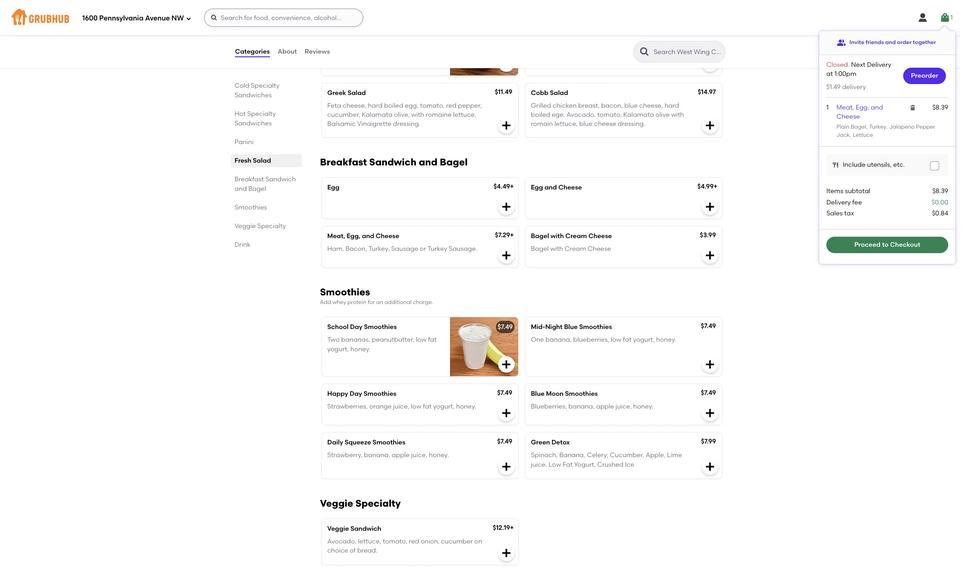 Task type: describe. For each thing, give the bounding box(es) containing it.
1 $8.39 from the top
[[933, 104, 949, 111]]

$1.49
[[827, 83, 841, 91]]

0 vertical spatial sandwich
[[369, 156, 417, 168]]

order
[[898, 39, 912, 46]]

2 $8.39 from the top
[[933, 188, 949, 195]]

yogurt, for one banana, blueberries, low fat yogurt, honey.
[[633, 336, 655, 344]]

1 vertical spatial egg,
[[347, 232, 361, 240]]

grilled chicken breast, bacon, blue cheese, hard boiled ege. avocado, tomato, kalamata olive with romain lettuce, blue cheese dressing.
[[531, 102, 684, 128]]

honey. for one banana, blueberries, low fat yogurt, honey.
[[657, 336, 677, 344]]

2 vertical spatial veggie
[[327, 525, 349, 533]]

0 vertical spatial breakfast sandwich and bagel
[[320, 156, 468, 168]]

blueberries,
[[531, 403, 567, 411]]

avenue
[[145, 14, 170, 22]]

delivery inside closed . next delivery at 1:00pm
[[867, 61, 892, 69]]

blue moon smoothies
[[531, 390, 598, 398]]

egg,
[[405, 102, 419, 110]]

2 vertical spatial sandwich
[[351, 525, 381, 533]]

avocado, inside the avocado, lettuce, tomato, red onion, cucumber on choice of bread.
[[327, 538, 357, 546]]

1 caesar from the top
[[327, 22, 350, 30]]

0 horizontal spatial meat, egg, and cheese
[[327, 232, 399, 240]]

with inside shredded parmesan, house croutons, with romaine lettuce, caesar dressing.
[[358, 44, 371, 52]]

pennsylvania
[[99, 14, 144, 22]]

caesar inside shredded parmesan, house croutons, with romaine lettuce, caesar dressing.
[[327, 53, 350, 61]]

detox
[[552, 439, 570, 447]]

cheese, inside the "grilled chicken breast, bacon, blue cheese, hard boiled ege. avocado, tomato, kalamata olive with romain lettuce, blue cheese dressing."
[[640, 102, 663, 110]]

smoothies tab
[[235, 203, 298, 212]]

$12.19 +
[[493, 524, 514, 532]]

blueberries, banana, apple juice, honey.
[[531, 403, 654, 411]]

Search West Wing Cafe - Penn Ave search field
[[653, 48, 723, 56]]

veggie specialty tab
[[235, 222, 298, 231]]

two
[[327, 336, 340, 344]]

dressing. inside the "grilled chicken breast, bacon, blue cheese, hard boiled ege. avocado, tomato, kalamata olive with romain lettuce, blue cheese dressing."
[[618, 120, 646, 128]]

1 vertical spatial meat,
[[327, 232, 345, 240]]

low for juice,
[[411, 403, 422, 411]]

strawberries, orange juice, low fat yogurt, honey.
[[327, 403, 476, 411]]

banana, for night
[[546, 336, 572, 344]]

additional
[[385, 299, 412, 305]]

0 vertical spatial turkey
[[870, 124, 887, 130]]

meat, egg, and cheese link
[[837, 104, 884, 121]]

low for peanutbutter,
[[416, 336, 427, 344]]

delivery fee
[[827, 199, 863, 206]]

0 vertical spatial cream
[[566, 232, 587, 240]]

romain
[[531, 120, 553, 128]]

cheese, inside feta cheese, hard boiled egg, tomato, red pepper, cucumber, kalamata olive, with romaine lettuce, balsamic vinaigrette dressing.
[[343, 102, 367, 110]]

one
[[531, 336, 544, 344]]

smoothies add whey protein for an additional charge.
[[320, 286, 433, 305]]

caesar salad image
[[450, 16, 519, 75]]

fat for peanutbutter,
[[428, 336, 437, 344]]

cucumber
[[441, 538, 473, 546]]

tomato, carrot, cucumber, with romaine lettuce, balsamic vinaigrette.
[[531, 35, 680, 52]]

$7.49 for strawberries, orange juice, low fat yogurt, honey.
[[497, 389, 513, 397]]

0 horizontal spatial delivery
[[827, 199, 851, 206]]

romaine inside tomato, carrot, cucumber, with romaine lettuce, balsamic vinaigrette.
[[629, 35, 655, 43]]

jalapeno pepper jack
[[837, 124, 936, 138]]

drink tab
[[235, 240, 298, 250]]

banana, for moon
[[569, 403, 595, 411]]

hot
[[235, 110, 246, 118]]

egg and cheese
[[531, 184, 582, 191]]

spinach,
[[531, 452, 558, 460]]

romaine inside feta cheese, hard boiled egg, tomato, red pepper, cucumber, kalamata olive, with romaine lettuce, balsamic vinaigrette dressing.
[[426, 111, 452, 119]]

lettuce, inside tomato, carrot, cucumber, with romaine lettuce, balsamic vinaigrette.
[[657, 35, 680, 43]]

and inside breakfast sandwich and bagel
[[235, 185, 247, 193]]

feta cheese, hard boiled egg, tomato, red pepper, cucumber, kalamata olive, with romaine lettuce, balsamic vinaigrette dressing.
[[327, 102, 482, 128]]

sales tax
[[827, 210, 855, 217]]

specialty for cold specialty sandwiches tab on the left of page
[[251, 82, 280, 90]]

subtotal
[[845, 188, 871, 195]]

school day smoothies image
[[450, 317, 519, 377]]

shredded
[[327, 35, 358, 43]]

preorder button
[[904, 68, 947, 84]]

sandwich inside breakfast sandwich and bagel tab
[[266, 176, 296, 183]]

sausage
[[391, 245, 418, 253]]

vinaigrette
[[357, 120, 392, 128]]

pepper,
[[458, 102, 482, 110]]

2 bagel with cream cheese from the top
[[531, 245, 612, 253]]

red inside feta cheese, hard boiled egg, tomato, red pepper, cucumber, kalamata olive, with romaine lettuce, balsamic vinaigrette dressing.
[[446, 102, 457, 110]]

tomato, inside feta cheese, hard boiled egg, tomato, red pepper, cucumber, kalamata olive, with romaine lettuce, balsamic vinaigrette dressing.
[[420, 102, 445, 110]]

day for school
[[350, 323, 363, 331]]

sausage.
[[449, 245, 478, 253]]

proceed to checkout button
[[827, 237, 949, 253]]

invite friends and order together button
[[837, 35, 937, 51]]

salad for greek salad
[[348, 89, 366, 97]]

blueberries,
[[574, 336, 610, 344]]

turkey,
[[369, 245, 390, 253]]

1 vertical spatial cream
[[565, 245, 587, 253]]

olive
[[656, 111, 670, 119]]

house
[[394, 35, 412, 43]]

lettuce
[[853, 132, 874, 138]]

$4.99
[[698, 183, 714, 190]]

1600 pennsylvania avenue nw
[[82, 14, 184, 22]]

smoothies up strawberry, banana, apple juice, honey.
[[373, 439, 406, 447]]

salad inside tab
[[253, 157, 271, 165]]

breakfast sandwich and bagel inside tab
[[235, 176, 296, 193]]

smoothies up two bananas, peanutbutter, low fat yogurt, honey.
[[364, 323, 397, 331]]

$14.97
[[698, 88, 716, 96]]

specialty for hot specialty sandwiches 'tab'
[[247, 110, 276, 118]]

1 vertical spatial turkey
[[428, 245, 448, 253]]

apple,
[[646, 452, 666, 460]]

cucumber, inside feta cheese, hard boiled egg, tomato, red pepper, cucumber, kalamata olive, with romaine lettuce, balsamic vinaigrette dressing.
[[327, 111, 361, 119]]

categories button
[[235, 35, 270, 68]]

two bananas, peanutbutter, low fat yogurt, honey.
[[327, 336, 437, 353]]

apple for blue moon smoothies
[[596, 403, 614, 411]]

checkout
[[891, 241, 921, 249]]

0 vertical spatial meat, egg, and cheese
[[837, 104, 884, 121]]

with inside the "grilled chicken breast, bacon, blue cheese, hard boiled ege. avocado, tomato, kalamata olive with romain lettuce, blue cheese dressing."
[[672, 111, 684, 119]]

hot specialty sandwiches tab
[[235, 109, 298, 128]]

jack
[[837, 132, 850, 138]]

veggie inside "tab"
[[235, 222, 256, 230]]

sandwiches for cold
[[235, 91, 272, 99]]

mid-
[[531, 323, 546, 331]]

onion,
[[421, 538, 440, 546]]

.
[[848, 61, 850, 69]]

smoothies up blueberries,
[[580, 323, 612, 331]]

items subtotal
[[827, 188, 871, 195]]

meat, inside 'link'
[[837, 104, 855, 111]]

feta
[[327, 102, 341, 110]]

pepper
[[917, 124, 936, 130]]

boiled inside the "grilled chicken breast, bacon, blue cheese, hard boiled ege. avocado, tomato, kalamata olive with romain lettuce, blue cheese dressing."
[[531, 111, 550, 119]]

categories
[[235, 48, 270, 55]]

fat
[[563, 461, 573, 469]]

panini
[[235, 138, 254, 146]]

spinach, banana, celery, cucumber, apple, lime juice, low fat yogurt, crushed ice
[[531, 452, 683, 469]]

vinaigrette.
[[561, 44, 596, 52]]

at
[[827, 70, 833, 78]]

specialty for veggie specialty "tab"
[[257, 222, 286, 230]]

1 vertical spatial veggie
[[320, 498, 353, 509]]

0 horizontal spatial 1
[[827, 104, 829, 111]]

delivery
[[843, 83, 867, 91]]

daily squeeze smoothies
[[327, 439, 406, 447]]

for
[[368, 299, 375, 305]]

cold specialty sandwiches tab
[[235, 81, 298, 100]]

1 bagel with cream cheese from the top
[[531, 232, 612, 240]]

jalapeno
[[890, 124, 915, 130]]

+ for $12.19 +
[[510, 524, 514, 532]]

1 horizontal spatial blue
[[564, 323, 578, 331]]

smoothies inside smoothies add whey protein for an additional charge.
[[320, 286, 370, 298]]

$4.49
[[494, 183, 510, 190]]

carrot,
[[558, 35, 579, 43]]

ham, bacon, turkey, sausage or turkey sausage.
[[327, 245, 478, 253]]

balsamic
[[531, 44, 560, 52]]

and inside meat, egg, and cheese
[[871, 104, 884, 111]]

breast,
[[579, 102, 600, 110]]

moon
[[546, 390, 564, 398]]

day for happy
[[350, 390, 362, 398]]

$11.49
[[495, 88, 513, 96]]

kalamata inside the "grilled chicken breast, bacon, blue cheese, hard boiled ege. avocado, tomato, kalamata olive with romain lettuce, blue cheese dressing."
[[624, 111, 654, 119]]

lettuce, inside the "grilled chicken breast, bacon, blue cheese, hard boiled ege. avocado, tomato, kalamata olive with romain lettuce, blue cheese dressing."
[[555, 120, 578, 128]]

croutons,
[[327, 44, 356, 52]]

breakfast inside breakfast sandwich and bagel
[[235, 176, 264, 183]]

strawberry, banana, apple juice, honey.
[[327, 452, 449, 460]]

together
[[913, 39, 937, 46]]

fresh
[[235, 157, 252, 165]]

and inside button
[[886, 39, 896, 46]]



Task type: locate. For each thing, give the bounding box(es) containing it.
bacon,
[[602, 102, 623, 110]]

lettuce,
[[657, 35, 680, 43], [400, 44, 423, 52], [453, 111, 477, 119], [555, 120, 578, 128], [358, 538, 381, 546]]

boiled up olive,
[[384, 102, 404, 110]]

caesar up shredded
[[327, 22, 350, 30]]

$7.29 +
[[495, 231, 514, 239]]

lettuce, inside shredded parmesan, house croutons, with romaine lettuce, caesar dressing.
[[400, 44, 423, 52]]

hot specialty sandwiches
[[235, 110, 276, 127]]

0 horizontal spatial apple
[[392, 452, 410, 460]]

1 vertical spatial blue
[[531, 390, 545, 398]]

dressing.
[[352, 53, 379, 61], [393, 120, 421, 128], [618, 120, 646, 128]]

2 vertical spatial romaine
[[426, 111, 452, 119]]

1 inside button
[[951, 14, 953, 21]]

cheese,
[[343, 102, 367, 110], [640, 102, 663, 110]]

1 horizontal spatial avocado,
[[567, 111, 596, 119]]

cheese, up olive
[[640, 102, 663, 110]]

with
[[615, 35, 628, 43], [358, 44, 371, 52], [412, 111, 424, 119], [672, 111, 684, 119], [551, 232, 564, 240], [551, 245, 563, 253]]

low right blueberries,
[[611, 336, 622, 344]]

dressing. inside feta cheese, hard boiled egg, tomato, red pepper, cucumber, kalamata olive, with romaine lettuce, balsamic vinaigrette dressing.
[[393, 120, 421, 128]]

cobb salad
[[531, 89, 568, 97]]

1 vertical spatial meat, egg, and cheese
[[327, 232, 399, 240]]

0 horizontal spatial hard
[[368, 102, 383, 110]]

$7.49 for strawberry, banana, apple juice, honey.
[[497, 438, 513, 446]]

meat, up ham,
[[327, 232, 345, 240]]

specialty down smoothies tab
[[257, 222, 286, 230]]

2 horizontal spatial romaine
[[629, 35, 655, 43]]

blue down breast,
[[580, 120, 593, 128]]

0 vertical spatial egg,
[[856, 104, 870, 111]]

0 vertical spatial yogurt,
[[633, 336, 655, 344]]

sandwiches inside cold specialty sandwiches
[[235, 91, 272, 99]]

cucumber, inside tomato, carrot, cucumber, with romaine lettuce, balsamic vinaigrette.
[[580, 35, 613, 43]]

sandwiches for hot
[[235, 120, 272, 127]]

0 vertical spatial red
[[446, 102, 457, 110]]

1 horizontal spatial apple
[[596, 403, 614, 411]]

yogurt, inside two bananas, peanutbutter, low fat yogurt, honey.
[[327, 345, 349, 353]]

yogurt, for two bananas, peanutbutter, low fat yogurt, honey.
[[327, 345, 349, 353]]

add
[[320, 299, 331, 305]]

hard
[[368, 102, 383, 110], [665, 102, 680, 110]]

on
[[475, 538, 482, 546]]

svg image inside 1 button
[[940, 12, 951, 23]]

smoothies up orange
[[364, 390, 397, 398]]

sandwiches down cold
[[235, 91, 272, 99]]

or
[[420, 245, 426, 253]]

egg, inside 'link'
[[856, 104, 870, 111]]

specialty right hot at the left of page
[[247, 110, 276, 118]]

caesar down croutons,
[[327, 53, 350, 61]]

1 horizontal spatial egg,
[[856, 104, 870, 111]]

cucumber, up vinaigrette.
[[580, 35, 613, 43]]

cheese
[[837, 113, 861, 121], [559, 184, 582, 191], [376, 232, 399, 240], [589, 232, 612, 240], [588, 245, 612, 253]]

$7.49 for one banana, blueberries, low fat yogurt, honey.
[[701, 322, 716, 330]]

fee
[[853, 199, 863, 206]]

egg, up bacon,
[[347, 232, 361, 240]]

smoothies
[[235, 204, 267, 211], [320, 286, 370, 298], [364, 323, 397, 331], [580, 323, 612, 331], [364, 390, 397, 398], [565, 390, 598, 398], [373, 439, 406, 447]]

honey. for strawberries, orange juice, low fat yogurt, honey.
[[456, 403, 476, 411]]

$12.19
[[493, 524, 510, 532]]

breakfast
[[320, 156, 367, 168], [235, 176, 264, 183]]

people icon image
[[837, 38, 846, 47]]

egg,
[[856, 104, 870, 111], [347, 232, 361, 240]]

salad for caesar salad
[[352, 22, 370, 30]]

plain bagel turkey
[[837, 124, 887, 130]]

breakfast sandwich and bagel down the fresh salad tab
[[235, 176, 296, 193]]

night
[[546, 323, 563, 331]]

cucumber,
[[610, 452, 645, 460]]

meat, up plain
[[837, 104, 855, 111]]

svg image
[[940, 12, 951, 23], [210, 14, 218, 21], [705, 58, 716, 69], [705, 120, 716, 131], [832, 162, 840, 169], [932, 163, 938, 169], [705, 201, 716, 212], [501, 250, 512, 261], [705, 250, 716, 261], [501, 359, 512, 370], [501, 462, 512, 473]]

0 horizontal spatial boiled
[[384, 102, 404, 110]]

yogurt,
[[574, 461, 596, 469]]

breakfast down fresh salad on the top
[[235, 176, 264, 183]]

2 vertical spatial yogurt,
[[433, 403, 455, 411]]

romaine down parmesan,
[[372, 44, 398, 52]]

with inside feta cheese, hard boiled egg, tomato, red pepper, cucumber, kalamata olive, with romaine lettuce, balsamic vinaigrette dressing.
[[412, 111, 424, 119]]

tomato, inside the avocado, lettuce, tomato, red onion, cucumber on choice of bread.
[[383, 538, 408, 546]]

1 vertical spatial breakfast sandwich and bagel
[[235, 176, 296, 193]]

juice, inside spinach, banana, celery, cucumber, apple, lime juice, low fat yogurt, crushed ice
[[531, 461, 547, 469]]

meat, egg, and cheese up bacon,
[[327, 232, 399, 240]]

sandwich up bread.
[[351, 525, 381, 533]]

fat for blueberries,
[[623, 336, 632, 344]]

1 vertical spatial breakfast
[[235, 176, 264, 183]]

0 horizontal spatial egg
[[327, 184, 340, 191]]

sandwich down vinaigrette
[[369, 156, 417, 168]]

1 vertical spatial yogurt,
[[327, 345, 349, 353]]

fat for juice,
[[423, 403, 432, 411]]

nw
[[172, 14, 184, 22]]

sandwiches
[[235, 91, 272, 99], [235, 120, 272, 127]]

delivery up sales tax
[[827, 199, 851, 206]]

cobb
[[531, 89, 549, 97]]

delivery right the next at the right top of page
[[867, 61, 892, 69]]

+ for $4.99 +
[[714, 183, 718, 190]]

1 vertical spatial avocado,
[[327, 538, 357, 546]]

low inside two bananas, peanutbutter, low fat yogurt, honey.
[[416, 336, 427, 344]]

tomato, inside the "grilled chicken breast, bacon, blue cheese, hard boiled ege. avocado, tomato, kalamata olive with romain lettuce, blue cheese dressing."
[[598, 111, 622, 119]]

lettuce, inside the avocado, lettuce, tomato, red onion, cucumber on choice of bread.
[[358, 538, 381, 546]]

veggie specialty
[[235, 222, 286, 230], [320, 498, 401, 509]]

2 hard from the left
[[665, 102, 680, 110]]

happy
[[327, 390, 348, 398]]

cheese inside meat, egg, and cheese
[[837, 113, 861, 121]]

$7.49 for blueberries, banana, apple juice, honey.
[[701, 389, 716, 397]]

banana, down daily squeeze smoothies
[[364, 452, 390, 460]]

red left onion,
[[409, 538, 419, 546]]

balsamic
[[327, 120, 356, 128]]

2 vertical spatial banana,
[[364, 452, 390, 460]]

0 horizontal spatial blue
[[531, 390, 545, 398]]

1 button
[[940, 10, 953, 26]]

0 horizontal spatial breakfast
[[235, 176, 264, 183]]

0 horizontal spatial tomato,
[[383, 538, 408, 546]]

2 cheese, from the left
[[640, 102, 663, 110]]

kalamata left olive
[[624, 111, 654, 119]]

2 sandwiches from the top
[[235, 120, 272, 127]]

greek salad
[[327, 89, 366, 97]]

1 horizontal spatial veggie specialty
[[320, 498, 401, 509]]

0 horizontal spatial veggie specialty
[[235, 222, 286, 230]]

boiled inside feta cheese, hard boiled egg, tomato, red pepper, cucumber, kalamata olive, with romaine lettuce, balsamic vinaigrette dressing.
[[384, 102, 404, 110]]

specialty inside hot specialty sandwiches
[[247, 110, 276, 118]]

1 horizontal spatial blue
[[625, 102, 638, 110]]

include
[[843, 161, 866, 169]]

hard up vinaigrette
[[368, 102, 383, 110]]

1 horizontal spatial turkey
[[870, 124, 887, 130]]

low
[[549, 461, 561, 469]]

tomato, left onion,
[[383, 538, 408, 546]]

1 vertical spatial banana,
[[569, 403, 595, 411]]

0 horizontal spatial dressing.
[[352, 53, 379, 61]]

and
[[886, 39, 896, 46], [871, 104, 884, 111], [419, 156, 438, 168], [545, 184, 557, 191], [235, 185, 247, 193], [362, 232, 374, 240]]

tomato, right egg,
[[420, 102, 445, 110]]

hard up olive
[[665, 102, 680, 110]]

lettuce, up search west wing cafe - penn ave search box
[[657, 35, 680, 43]]

0 vertical spatial sandwiches
[[235, 91, 272, 99]]

0 vertical spatial boiled
[[384, 102, 404, 110]]

egg for egg and cheese
[[531, 184, 543, 191]]

meat, egg, and cheese up plain bagel turkey
[[837, 104, 884, 121]]

chicken
[[553, 102, 577, 110]]

sandwiches down hot at the left of page
[[235, 120, 272, 127]]

lettuce, inside feta cheese, hard boiled egg, tomato, red pepper, cucumber, kalamata olive, with romaine lettuce, balsamic vinaigrette dressing.
[[453, 111, 477, 119]]

mid-night blue smoothies
[[531, 323, 612, 331]]

1 vertical spatial blue
[[580, 120, 593, 128]]

day up bananas,
[[350, 323, 363, 331]]

0 vertical spatial romaine
[[629, 35, 655, 43]]

1 vertical spatial tomato,
[[598, 111, 622, 119]]

1 horizontal spatial cheese,
[[640, 102, 663, 110]]

veggie specialty down smoothies tab
[[235, 222, 286, 230]]

ham,
[[327, 245, 344, 253]]

avocado, lettuce, tomato, red onion, cucumber on choice of bread.
[[327, 538, 482, 555]]

0 vertical spatial breakfast
[[320, 156, 367, 168]]

sandwich down the fresh salad tab
[[266, 176, 296, 183]]

veggie specialty up veggie sandwich
[[320, 498, 401, 509]]

1 horizontal spatial 1
[[951, 14, 953, 21]]

lettuce, down ege.
[[555, 120, 578, 128]]

1 vertical spatial veggie specialty
[[320, 498, 401, 509]]

0 vertical spatial caesar
[[327, 22, 350, 30]]

blue right night
[[564, 323, 578, 331]]

1 horizontal spatial red
[[446, 102, 457, 110]]

bananas,
[[341, 336, 371, 344]]

banana, down 'blue moon smoothies' at the bottom of the page
[[569, 403, 595, 411]]

avocado, down breast,
[[567, 111, 596, 119]]

blue left the moon
[[531, 390, 545, 398]]

0 vertical spatial $8.39
[[933, 104, 949, 111]]

turkey right or
[[428, 245, 448, 253]]

celery,
[[587, 452, 609, 460]]

$8.39 up $0.00
[[933, 188, 949, 195]]

an
[[376, 299, 383, 305]]

dressing. inside shredded parmesan, house croutons, with romaine lettuce, caesar dressing.
[[352, 53, 379, 61]]

with inside tomato, carrot, cucumber, with romaine lettuce, balsamic vinaigrette.
[[615, 35, 628, 43]]

kalamata inside feta cheese, hard boiled egg, tomato, red pepper, cucumber, kalamata olive, with romaine lettuce, balsamic vinaigrette dressing.
[[362, 111, 393, 119]]

specialty inside cold specialty sandwiches
[[251, 82, 280, 90]]

breakfast sandwich and bagel tab
[[235, 175, 298, 194]]

0 horizontal spatial avocado,
[[327, 538, 357, 546]]

specialty inside "tab"
[[257, 222, 286, 230]]

smoothies up blueberries, banana, apple juice, honey.
[[565, 390, 598, 398]]

1600
[[82, 14, 98, 22]]

tomato, down bacon,
[[598, 111, 622, 119]]

1 horizontal spatial breakfast sandwich and bagel
[[320, 156, 468, 168]]

boiled down grilled
[[531, 111, 550, 119]]

about button
[[277, 35, 297, 68]]

tooltip
[[820, 25, 956, 264]]

main navigation navigation
[[0, 0, 961, 35]]

apple for daily squeeze smoothies
[[392, 452, 410, 460]]

0 horizontal spatial blue
[[580, 120, 593, 128]]

$7.99
[[701, 438, 716, 446]]

egg, up plain bagel turkey
[[856, 104, 870, 111]]

avocado, inside the "grilled chicken breast, bacon, blue cheese, hard boiled ege. avocado, tomato, kalamata olive with romain lettuce, blue cheese dressing."
[[567, 111, 596, 119]]

low right orange
[[411, 403, 422, 411]]

lettuce, up bread.
[[358, 538, 381, 546]]

$3.99
[[700, 231, 716, 239]]

day up strawberries,
[[350, 390, 362, 398]]

specialty up veggie sandwich
[[356, 498, 401, 509]]

lime
[[668, 452, 683, 460]]

choice
[[327, 547, 348, 555]]

1 vertical spatial 1
[[827, 104, 829, 111]]

1 vertical spatial boiled
[[531, 111, 550, 119]]

tooltip containing closed
[[820, 25, 956, 264]]

cheese, down greek salad
[[343, 102, 367, 110]]

1 vertical spatial apple
[[392, 452, 410, 460]]

kalamata
[[362, 111, 393, 119], [624, 111, 654, 119]]

olive,
[[394, 111, 410, 119]]

banana, down night
[[546, 336, 572, 344]]

0 horizontal spatial yogurt,
[[327, 345, 349, 353]]

bagel inside tab
[[248, 185, 266, 193]]

2 egg from the left
[[531, 184, 543, 191]]

dressing. down olive,
[[393, 120, 421, 128]]

one banana, blueberries, low fat yogurt, honey.
[[531, 336, 677, 344]]

red left pepper,
[[446, 102, 457, 110]]

low for blueberries,
[[611, 336, 622, 344]]

egg for egg
[[327, 184, 340, 191]]

1 horizontal spatial breakfast
[[320, 156, 367, 168]]

1 horizontal spatial meat,
[[837, 104, 855, 111]]

veggie up choice
[[327, 525, 349, 533]]

0 vertical spatial blue
[[625, 102, 638, 110]]

lettuce, down pepper,
[[453, 111, 477, 119]]

2 horizontal spatial dressing.
[[618, 120, 646, 128]]

salad right greek
[[348, 89, 366, 97]]

$8.39 up pepper
[[933, 104, 949, 111]]

dressing. right cheese
[[618, 120, 646, 128]]

sandwiches inside hot specialty sandwiches
[[235, 120, 272, 127]]

egg
[[327, 184, 340, 191], [531, 184, 543, 191]]

include utensils, etc.
[[843, 161, 905, 169]]

panini tab
[[235, 137, 298, 147]]

cheese
[[594, 120, 617, 128]]

closed . next delivery at 1:00pm
[[827, 61, 892, 78]]

salad up parmesan,
[[352, 22, 370, 30]]

0 horizontal spatial meat,
[[327, 232, 345, 240]]

0 vertical spatial veggie
[[235, 222, 256, 230]]

banana, for squeeze
[[364, 452, 390, 460]]

honey. inside two bananas, peanutbutter, low fat yogurt, honey.
[[351, 345, 371, 353]]

proceed
[[855, 241, 881, 249]]

veggie up veggie sandwich
[[320, 498, 353, 509]]

0 vertical spatial meat,
[[837, 104, 855, 111]]

proceed to checkout
[[855, 241, 921, 249]]

0 vertical spatial tomato,
[[420, 102, 445, 110]]

cold specialty sandwiches
[[235, 82, 280, 99]]

1 horizontal spatial cucumber,
[[580, 35, 613, 43]]

dressing. down parmesan,
[[352, 53, 379, 61]]

1 vertical spatial delivery
[[827, 199, 851, 206]]

blue
[[564, 323, 578, 331], [531, 390, 545, 398]]

squeeze
[[345, 439, 371, 447]]

1 horizontal spatial dressing.
[[393, 120, 421, 128]]

cold
[[235, 82, 249, 90]]

to
[[883, 241, 889, 249]]

1 egg from the left
[[327, 184, 340, 191]]

apple down daily squeeze smoothies
[[392, 452, 410, 460]]

0 vertical spatial blue
[[564, 323, 578, 331]]

0 vertical spatial veggie specialty
[[235, 222, 286, 230]]

hard inside feta cheese, hard boiled egg, tomato, red pepper, cucumber, kalamata olive, with romaine lettuce, balsamic vinaigrette dressing.
[[368, 102, 383, 110]]

salad for cobb salad
[[550, 89, 568, 97]]

breakfast sandwich and bagel down vinaigrette
[[320, 156, 468, 168]]

school day smoothies
[[327, 323, 397, 331]]

veggie sandwich
[[327, 525, 381, 533]]

specialty right cold
[[251, 82, 280, 90]]

1 vertical spatial sandwiches
[[235, 120, 272, 127]]

apple down 'blue moon smoothies' at the bottom of the page
[[596, 403, 614, 411]]

hard inside the "grilled chicken breast, bacon, blue cheese, hard boiled ege. avocado, tomato, kalamata olive with romain lettuce, blue cheese dressing."
[[665, 102, 680, 110]]

1 vertical spatial cucumber,
[[327, 111, 361, 119]]

fat inside two bananas, peanutbutter, low fat yogurt, honey.
[[428, 336, 437, 344]]

crushed
[[598, 461, 624, 469]]

1 cheese, from the left
[[343, 102, 367, 110]]

veggie up drink
[[235, 222, 256, 230]]

lettuce, down house
[[400, 44, 423, 52]]

orange
[[370, 403, 392, 411]]

veggie specialty inside "tab"
[[235, 222, 286, 230]]

juice,
[[393, 403, 410, 411], [616, 403, 632, 411], [411, 452, 428, 460], [531, 461, 547, 469]]

1 kalamata from the left
[[362, 111, 393, 119]]

0 horizontal spatial kalamata
[[362, 111, 393, 119]]

romaine inside shredded parmesan, house croutons, with romaine lettuce, caesar dressing.
[[372, 44, 398, 52]]

0 vertical spatial avocado,
[[567, 111, 596, 119]]

$7.29
[[495, 231, 510, 239]]

0 horizontal spatial romaine
[[372, 44, 398, 52]]

+ for $7.29 +
[[510, 231, 514, 239]]

school
[[327, 323, 349, 331]]

ice
[[625, 461, 635, 469]]

2 kalamata from the left
[[624, 111, 654, 119]]

red inside the avocado, lettuce, tomato, red onion, cucumber on choice of bread.
[[409, 538, 419, 546]]

1 sandwiches from the top
[[235, 91, 272, 99]]

2 horizontal spatial yogurt,
[[633, 336, 655, 344]]

1 horizontal spatial boiled
[[531, 111, 550, 119]]

$4.49 +
[[494, 183, 514, 190]]

1 horizontal spatial romaine
[[426, 111, 452, 119]]

turkey up lettuce
[[870, 124, 887, 130]]

1 vertical spatial bagel with cream cheese
[[531, 245, 612, 253]]

yogurt, for strawberries, orange juice, low fat yogurt, honey.
[[433, 403, 455, 411]]

1 vertical spatial sandwich
[[266, 176, 296, 183]]

reviews button
[[304, 35, 331, 68]]

1 horizontal spatial tomato,
[[420, 102, 445, 110]]

0 horizontal spatial red
[[409, 538, 419, 546]]

smoothies up veggie specialty "tab"
[[235, 204, 267, 211]]

$0.84
[[933, 210, 949, 217]]

sales
[[827, 210, 843, 217]]

0 horizontal spatial cheese,
[[343, 102, 367, 110]]

romaine right olive,
[[426, 111, 452, 119]]

smoothies up "whey"
[[320, 286, 370, 298]]

bagel with cream cheese
[[531, 232, 612, 240], [531, 245, 612, 253]]

breakfast down balsamic
[[320, 156, 367, 168]]

about
[[278, 48, 297, 55]]

svg image
[[918, 12, 929, 23], [186, 16, 191, 21], [501, 58, 512, 69], [910, 104, 917, 111], [501, 120, 512, 131], [501, 201, 512, 212], [705, 359, 716, 370], [501, 408, 512, 419], [705, 408, 716, 419], [705, 462, 716, 473], [501, 548, 512, 559]]

honey. for two bananas, peanutbutter, low fat yogurt, honey.
[[351, 345, 371, 353]]

salad right fresh
[[253, 157, 271, 165]]

breakfast sandwich and bagel
[[320, 156, 468, 168], [235, 176, 296, 193]]

blue right bacon,
[[625, 102, 638, 110]]

boiled
[[384, 102, 404, 110], [531, 111, 550, 119]]

drink
[[235, 241, 251, 249]]

salad up chicken
[[550, 89, 568, 97]]

0 vertical spatial banana,
[[546, 336, 572, 344]]

1 vertical spatial romaine
[[372, 44, 398, 52]]

2 horizontal spatial tomato,
[[598, 111, 622, 119]]

1 horizontal spatial egg
[[531, 184, 543, 191]]

1 vertical spatial caesar
[[327, 53, 350, 61]]

1 horizontal spatial yogurt,
[[433, 403, 455, 411]]

+ for $4.49 +
[[510, 183, 514, 190]]

1 vertical spatial red
[[409, 538, 419, 546]]

1 horizontal spatial meat, egg, and cheese
[[837, 104, 884, 121]]

cucumber, up balsamic
[[327, 111, 361, 119]]

0 horizontal spatial egg,
[[347, 232, 361, 240]]

2 caesar from the top
[[327, 53, 350, 61]]

green detox
[[531, 439, 570, 447]]

2 vertical spatial tomato,
[[383, 538, 408, 546]]

romaine up search icon
[[629, 35, 655, 43]]

1 hard from the left
[[368, 102, 383, 110]]

avocado, up choice
[[327, 538, 357, 546]]

kalamata up vinaigrette
[[362, 111, 393, 119]]

0 vertical spatial 1
[[951, 14, 953, 21]]

Search for food, convenience, alcohol... search field
[[204, 9, 363, 27]]

fresh salad tab
[[235, 156, 298, 166]]

smoothies inside tab
[[235, 204, 267, 211]]

search icon image
[[640, 46, 650, 57]]

low right peanutbutter,
[[416, 336, 427, 344]]

0 horizontal spatial breakfast sandwich and bagel
[[235, 176, 296, 193]]

low
[[416, 336, 427, 344], [611, 336, 622, 344], [411, 403, 422, 411]]

0 vertical spatial bagel with cream cheese
[[531, 232, 612, 240]]

1 horizontal spatial kalamata
[[624, 111, 654, 119]]

1 vertical spatial $8.39
[[933, 188, 949, 195]]

0 horizontal spatial turkey
[[428, 245, 448, 253]]



Task type: vqa. For each thing, say whether or not it's contained in the screenshot.
'$7.49' corresponding to Chipotle
no



